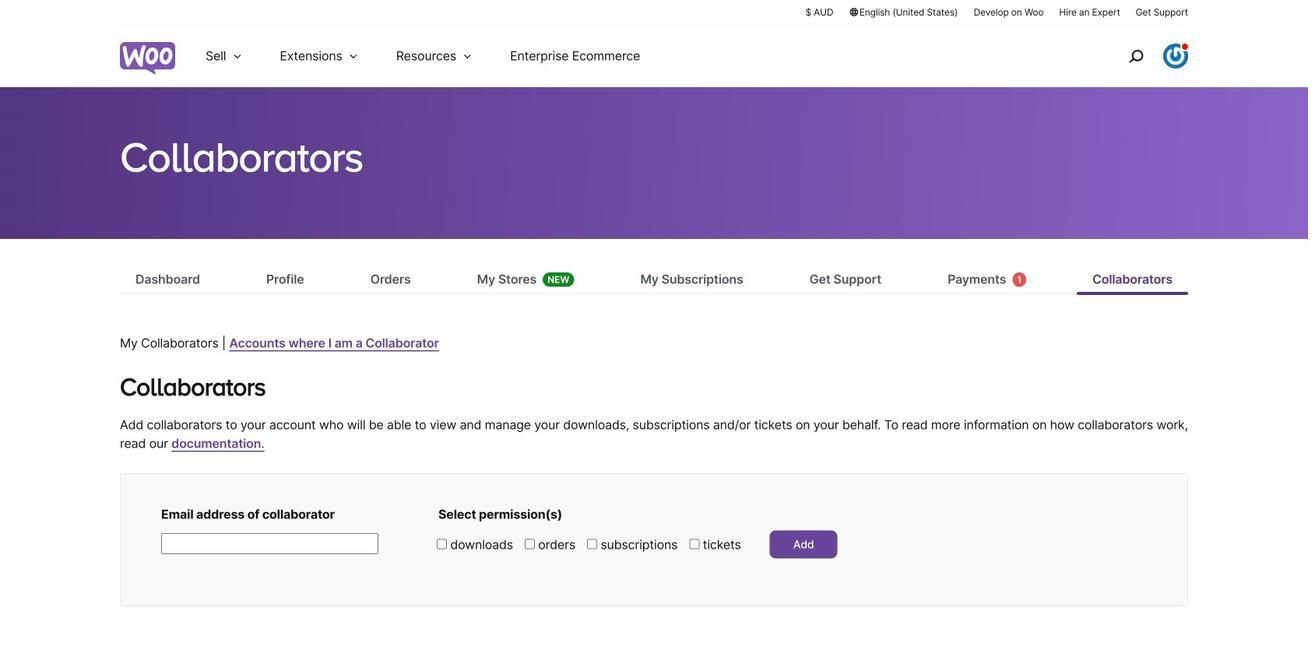 Task type: describe. For each thing, give the bounding box(es) containing it.
service navigation menu element
[[1096, 31, 1189, 81]]



Task type: locate. For each thing, give the bounding box(es) containing it.
search image
[[1124, 44, 1149, 69]]

None checkbox
[[588, 540, 598, 550]]

open account menu image
[[1164, 44, 1189, 69]]

None checkbox
[[437, 540, 447, 550], [525, 540, 535, 550], [690, 540, 700, 550], [437, 540, 447, 550], [525, 540, 535, 550], [690, 540, 700, 550]]



Task type: vqa. For each thing, say whether or not it's contained in the screenshot.
the Service navigation menu "element"
yes



